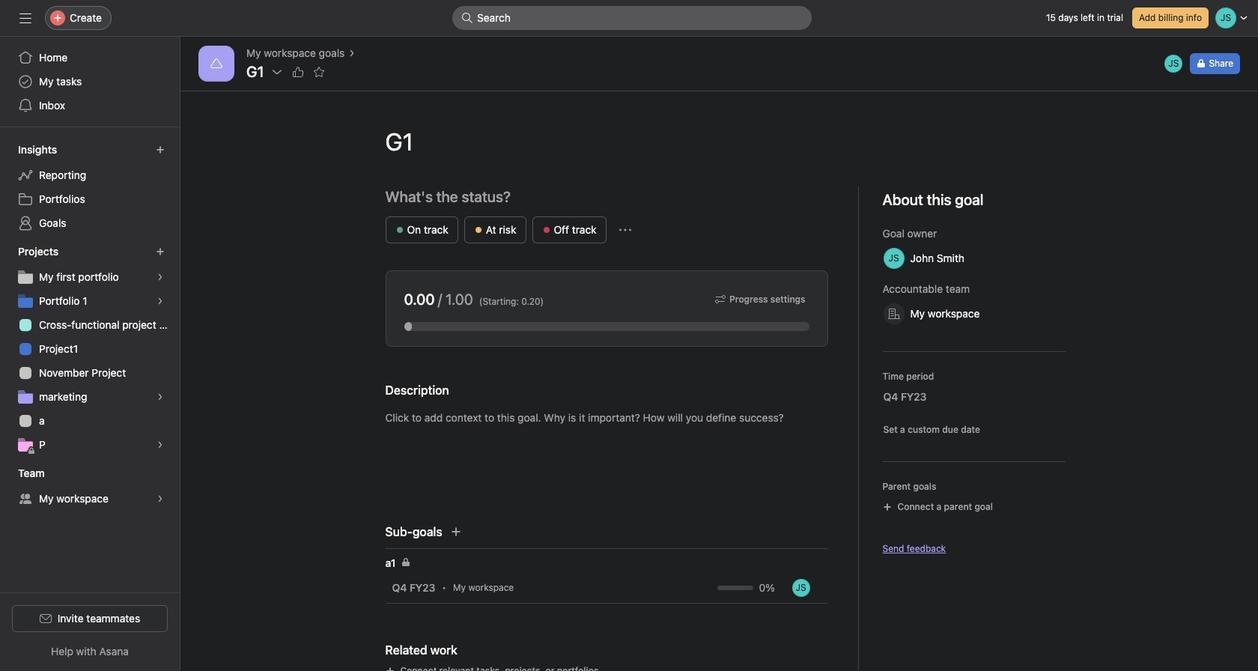 Task type: vqa. For each thing, say whether or not it's contained in the screenshot.
Days
no



Task type: describe. For each thing, give the bounding box(es) containing it.
show options image
[[272, 66, 284, 78]]

see details, marketing image
[[156, 393, 165, 402]]

see details, p image
[[156, 441, 165, 450]]

new project or portfolio image
[[156, 247, 165, 256]]

teams element
[[0, 460, 180, 514]]



Task type: locate. For each thing, give the bounding box(es) containing it.
Goal name text field
[[374, 115, 1066, 169]]

see details, my workspace image
[[156, 495, 165, 504]]

see details, my first portfolio image
[[156, 273, 165, 282]]

list box
[[453, 6, 812, 30]]

hide sidebar image
[[19, 12, 31, 24]]

0 likes. click to like this task image
[[293, 66, 305, 78]]

new insights image
[[156, 145, 165, 154]]

add goal image
[[450, 526, 462, 538]]

global element
[[0, 37, 180, 127]]

toggle owner popover image
[[792, 579, 810, 597]]

prominent image
[[462, 12, 474, 24]]

insights element
[[0, 136, 180, 238]]

see details, portfolio 1 image
[[156, 297, 165, 306]]

add to starred image
[[314, 66, 326, 78]]

projects element
[[0, 238, 180, 460]]



